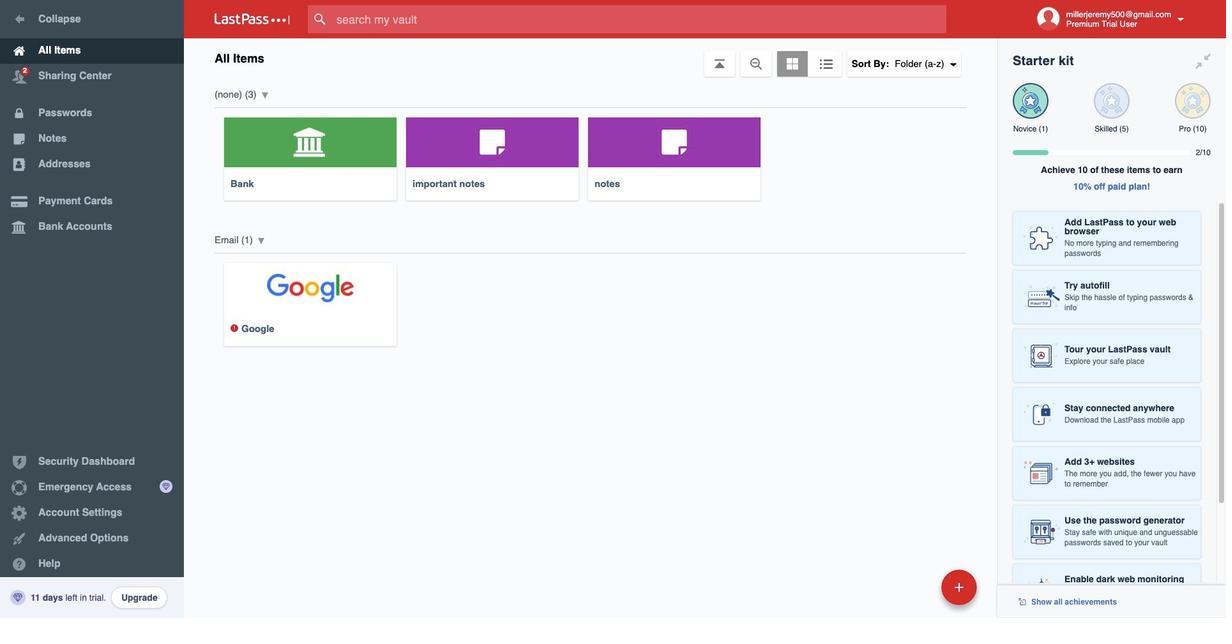 Task type: vqa. For each thing, say whether or not it's contained in the screenshot.
New Item icon
no



Task type: describe. For each thing, give the bounding box(es) containing it.
lastpass image
[[215, 13, 290, 25]]

new item element
[[854, 569, 982, 606]]



Task type: locate. For each thing, give the bounding box(es) containing it.
Search search field
[[308, 5, 972, 33]]

main navigation navigation
[[0, 0, 184, 619]]

vault options navigation
[[184, 38, 998, 77]]

new item navigation
[[854, 566, 985, 619]]

search my vault text field
[[308, 5, 972, 33]]



